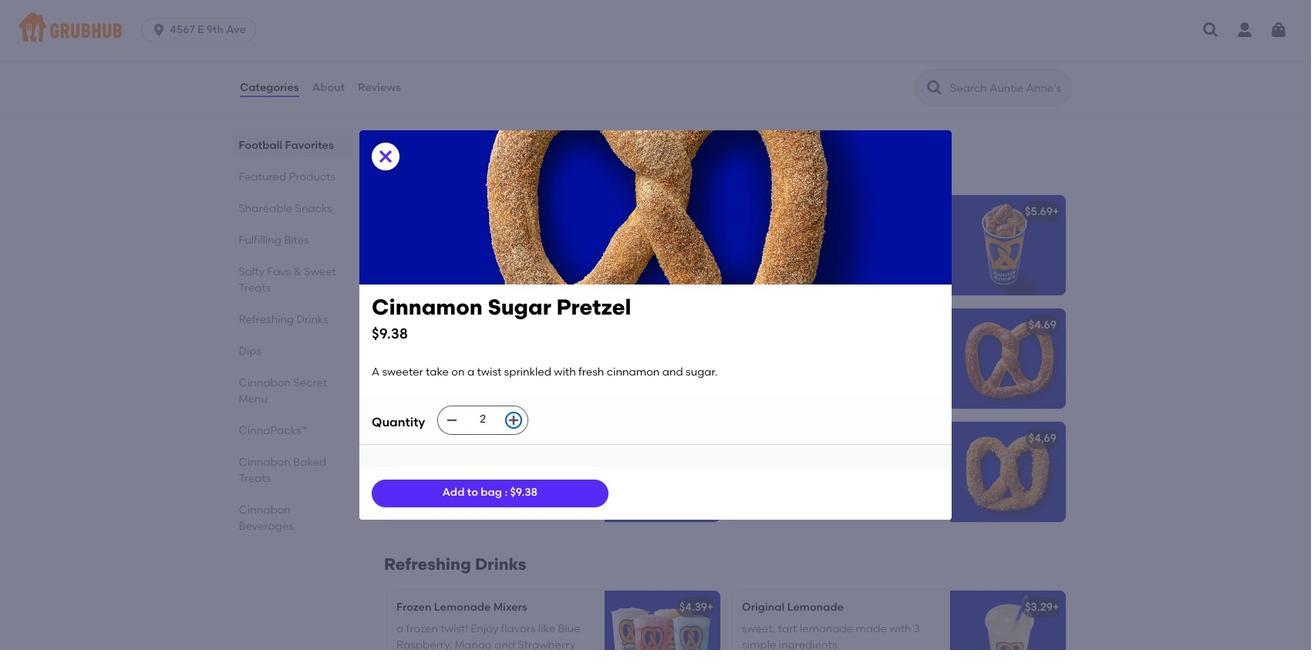 Task type: describe. For each thing, give the bounding box(es) containing it.
4567 e 9th ave button
[[141, 18, 262, 42]]

tart
[[778, 623, 797, 636]]

$4.39 +
[[680, 601, 714, 614]]

twist!
[[441, 623, 468, 636]]

anne's
[[742, 454, 777, 467]]

3
[[914, 623, 921, 636]]

$4.69 for original nuggets baked with a buttery cookie crumble and rainbow sprinkles!
[[1029, 319, 1057, 332]]

cinnamon sugar pretzel nuggets
[[397, 205, 573, 218]]

buttery
[[397, 356, 435, 369]]

these
[[542, 227, 571, 240]]

sweet, tart lemonade made with 3 simple ingredients
[[742, 623, 921, 650]]

1 horizontal spatial sugar.
[[686, 366, 718, 379]]

baked
[[294, 456, 327, 469]]

(or
[[550, 164, 562, 175]]

$9.38 inside the cinnamon sugar pretzel $9.38
[[372, 325, 408, 343]]

cinnabon baked treats
[[239, 456, 327, 485]]

with inside "original nuggets baked with a buttery cookie crumble and rainbow sprinkles!"
[[524, 340, 546, 354]]

$3.29
[[1026, 601, 1053, 614]]

beverages
[[239, 520, 294, 533]]

original lemonade
[[742, 601, 844, 614]]

original pretzel image
[[951, 309, 1066, 409]]

on inside our twist on pizza! topped with pepperoni slices and a three-cheese blend.
[[446, 42, 459, 55]]

svg image inside 4567 e 9th ave "button"
[[151, 22, 167, 38]]

crumble
[[474, 356, 518, 369]]

salty inside bite-size salty pretzel nuggets that are baked fresh for you.
[[789, 227, 813, 240]]

lemonade for twist!
[[434, 601, 491, 614]]

$4.69 button
[[733, 309, 1066, 409]]

a up the input item quantity number field
[[468, 366, 475, 379]]

frozen lemonade mixers
[[397, 601, 528, 614]]

cinnamon for cinnamon sugar pretzel $9.38
[[372, 294, 483, 321]]

0 vertical spatial cinnamon
[[607, 366, 660, 379]]

and inside a frozen twist! enjoy flavors like blue raspberry, mango and strawberry
[[494, 638, 515, 650]]

cinnamon sugar pretzel $9.38
[[372, 294, 631, 343]]

that
[[899, 227, 921, 240]]

feeling
[[454, 164, 485, 175]]

2 horizontal spatial svg image
[[1202, 21, 1221, 39]]

with down quantity
[[397, 470, 419, 483]]

baked inside bite-size salty pretzel nuggets that are baked fresh for you.
[[762, 243, 796, 256]]

$4.39
[[680, 601, 708, 614]]

2 vertical spatial twist
[[502, 454, 526, 467]]

1 vertical spatial sweeter
[[407, 454, 448, 467]]

cinnamon sugar pretzel image
[[605, 422, 721, 522]]

sweet for salty favs & sweet treats
[[305, 265, 337, 279]]

1 vertical spatial refreshing
[[384, 555, 471, 574]]

favorite
[[780, 454, 820, 467]]

quantity
[[372, 415, 425, 430]]

salty favs & sweet treats
[[239, 265, 337, 295]]

e
[[198, 23, 204, 36]]

mixers
[[494, 601, 528, 614]]

little inside salty favs & sweet treats whether you're feeling salty or sweet (or a little of both), we have what you crave!
[[573, 164, 592, 175]]

three-
[[517, 58, 550, 71]]

bag
[[481, 486, 502, 500]]

pretzel for cinnamon sugar pretzel nuggets
[[489, 205, 525, 218]]

frozen
[[406, 623, 438, 636]]

snacks
[[296, 202, 333, 215]]

products
[[289, 171, 336, 184]]

0 horizontal spatial drinks
[[297, 313, 329, 326]]

treats for salty favs & sweet treats
[[239, 282, 272, 295]]

topped
[[494, 42, 532, 55]]

& for salty favs & sweet treats
[[294, 265, 302, 279]]

you
[[698, 164, 714, 175]]

1 horizontal spatial fresh
[[579, 366, 604, 379]]

original for original lemonade
[[742, 601, 785, 614]]

1 vertical spatial refreshing drinks
[[384, 555, 527, 574]]

twist:
[[822, 454, 850, 467]]

or
[[510, 164, 519, 175]]

sweet
[[521, 164, 548, 175]]

size
[[767, 227, 786, 240]]

resist.
[[525, 243, 555, 256]]

slices
[[453, 58, 482, 71]]

cinnamon for cinnamon and sugar make these little twists impossible to resist.
[[397, 227, 452, 240]]

original for original pretzel nuggets
[[742, 205, 785, 218]]

fulfilling
[[239, 234, 282, 247]]

1 vertical spatial $9.38
[[510, 486, 538, 500]]

1 vertical spatial sugar.
[[528, 470, 560, 483]]

nuggets
[[854, 227, 897, 240]]

Input item quantity number field
[[466, 406, 500, 434]]

Search Auntie Anne's search field
[[949, 81, 1067, 96]]

bite-
[[742, 227, 767, 240]]

original pretzel nuggets image
[[951, 195, 1066, 295]]

sweet for salty favs & sweet treats whether you're feeling salty or sweet (or a little of both), we have what you crave!
[[488, 142, 538, 162]]

strawberry
[[518, 638, 575, 650]]

0 vertical spatial a sweeter take on a twist sprinkled with fresh cinnamon and sugar.
[[372, 366, 718, 379]]

little inside cinnamon and sugar make these little twists impossible to resist.
[[397, 243, 419, 256]]

1 horizontal spatial take
[[451, 454, 474, 467]]

about button
[[311, 60, 346, 116]]

0 horizontal spatial refreshing drinks
[[239, 313, 329, 326]]

crave!
[[717, 164, 744, 175]]

are
[[742, 243, 760, 256]]

sugar for cinnamon sugar pretzel nuggets
[[454, 205, 486, 218]]

impossible
[[454, 243, 510, 256]]

fulfilling bites
[[239, 234, 310, 247]]

and inside our twist on pizza! topped with pepperoni slices and a three-cheese blend.
[[484, 58, 505, 71]]

pretzel for sweet almond pretzel
[[821, 432, 858, 445]]

our
[[397, 42, 416, 55]]

favs for salty favs & sweet treats
[[268, 265, 291, 279]]

with inside our twist on pizza! topped with pepperoni slices and a three-cheese blend.
[[535, 42, 557, 55]]

cheese
[[550, 58, 587, 71]]

frozen
[[397, 601, 432, 614]]

fresh for nuggets
[[798, 243, 824, 256]]

1 vertical spatial to
[[467, 486, 478, 500]]

main navigation navigation
[[0, 0, 1312, 60]]

+ for bite-size salty pretzel nuggets that are baked fresh for you.
[[1053, 205, 1060, 218]]

2 horizontal spatial sweet
[[742, 432, 775, 445]]

almond
[[742, 485, 783, 498]]

cinnamon for cinnamon sugar pretzel
[[397, 432, 452, 445]]

sugar
[[478, 227, 508, 240]]

twist inside our twist on pizza! topped with pepperoni slices and a three-cheese blend.
[[419, 42, 443, 55]]

made
[[856, 623, 887, 636]]

favorites
[[286, 139, 334, 152]]

0 horizontal spatial cinnamon
[[449, 470, 502, 483]]

treats inside cinnabon baked treats
[[239, 472, 272, 485]]

1 vertical spatial on
[[452, 366, 465, 379]]

treats for salty favs & sweet treats whether you're feeling salty or sweet (or a little of both), we have what you crave!
[[541, 142, 592, 162]]

menu
[[239, 393, 268, 406]]

pizza!
[[462, 42, 491, 55]]

cinnamon sugar pretzel
[[397, 432, 525, 445]]

ave
[[226, 23, 246, 36]]

salty inside salty favs & sweet treats whether you're feeling salty or sweet (or a little of both), we have what you crave!
[[487, 164, 508, 175]]

have
[[649, 164, 671, 175]]

a left the toasted
[[868, 470, 875, 483]]

for
[[826, 243, 841, 256]]

favs for salty favs & sweet treats whether you're feeling salty or sweet (or a little of both), we have what you crave!
[[429, 142, 467, 162]]



Task type: vqa. For each thing, say whether or not it's contained in the screenshot.
Hours
no



Task type: locate. For each thing, give the bounding box(es) containing it.
0 horizontal spatial sugar.
[[528, 470, 560, 483]]

pretzel
[[816, 227, 851, 240], [769, 470, 805, 483]]

pretzel inside bite-size salty pretzel nuggets that are baked fresh for you.
[[816, 227, 851, 240]]

yet
[[898, 454, 914, 467]]

cinnamon for cinnamon sugar pretzel nuggets
[[397, 205, 452, 218]]

sprinkled down the cinnamon sugar pretzel $9.38
[[504, 366, 552, 379]]

categories
[[240, 81, 299, 94]]

1 horizontal spatial favs
[[429, 142, 467, 162]]

1 cinnabon from the top
[[239, 377, 291, 390]]

cinnabon down cinnapacks™
[[239, 456, 291, 469]]

1 vertical spatial treats
[[239, 282, 272, 295]]

a up rainbow
[[548, 340, 556, 354]]

baked down twist:
[[807, 470, 841, 483]]

sprinkled
[[504, 366, 552, 379], [529, 454, 576, 467]]

featured products
[[239, 171, 336, 184]]

0 vertical spatial sweeter
[[382, 366, 423, 379]]

2 vertical spatial treats
[[239, 472, 272, 485]]

little
[[573, 164, 592, 175], [397, 243, 419, 256]]

with up rainbow
[[524, 340, 546, 354]]

add
[[443, 486, 465, 500]]

a left buttery
[[372, 366, 380, 379]]

football favorites
[[239, 139, 334, 152]]

treats inside salty favs & sweet treats whether you're feeling salty or sweet (or a little of both), we have what you crave!
[[541, 142, 592, 162]]

a inside salty favs & sweet treats whether you're feeling salty or sweet (or a little of both), we have what you crave!
[[565, 164, 571, 175]]

1 horizontal spatial baked
[[762, 243, 796, 256]]

1 horizontal spatial little
[[573, 164, 592, 175]]

1 horizontal spatial a
[[397, 454, 404, 467]]

0 horizontal spatial favs
[[268, 265, 291, 279]]

a inside a frozen twist! enjoy flavors like blue raspberry, mango and strawberry
[[397, 623, 404, 636]]

cinnabon up beverages
[[239, 504, 291, 517]]

refreshing drinks
[[239, 313, 329, 326], [384, 555, 527, 574]]

cinnabon up menu
[[239, 377, 291, 390]]

original up the 'bite-'
[[742, 205, 785, 218]]

baked down size
[[762, 243, 796, 256]]

with right crumble
[[554, 366, 576, 379]]

sweet inside 'salty favs & sweet treats'
[[305, 265, 337, 279]]

featured
[[239, 171, 287, 184]]

sugar inside the cinnamon sugar pretzel $9.38
[[488, 294, 551, 321]]

blue
[[558, 623, 581, 636]]

and inside "original nuggets baked with a buttery cookie crumble and rainbow sprinkles!"
[[521, 356, 541, 369]]

salty left or
[[487, 164, 508, 175]]

simple
[[742, 638, 776, 650]]

0 vertical spatial sweet
[[488, 142, 538, 162]]

cinnamon and sugar make these little twists impossible to resist.
[[397, 227, 571, 256]]

a inside our twist on pizza! topped with pepperoni slices and a three-cheese blend.
[[508, 58, 515, 71]]

$9.38
[[372, 325, 408, 343], [510, 486, 538, 500]]

+ for a frozen twist! enjoy flavors like blue raspberry, mango and strawberry
[[708, 601, 714, 614]]

1 vertical spatial a
[[397, 454, 404, 467]]

1 vertical spatial take
[[451, 454, 474, 467]]

sugar
[[454, 205, 486, 218], [488, 294, 551, 321], [454, 432, 486, 445]]

0 vertical spatial sugar.
[[686, 366, 718, 379]]

0 horizontal spatial pretzel
[[769, 470, 805, 483]]

cinnabon beverages
[[239, 504, 294, 533]]

to left bag
[[467, 486, 478, 500]]

shareable
[[239, 202, 293, 215]]

2 vertical spatial salty
[[742, 470, 767, 483]]

4567 e 9th ave
[[170, 23, 246, 36]]

on right sprinkles!
[[452, 366, 465, 379]]

drinks
[[297, 313, 329, 326], [475, 555, 527, 574]]

0 vertical spatial refreshing
[[239, 313, 295, 326]]

$9.38 up buttery
[[372, 325, 408, 343]]

salty down the fulfilling
[[239, 265, 265, 279]]

a sweeter take on a twist sprinkled with fresh cinnamon and sugar. up add to bag : $9.38
[[397, 454, 576, 483]]

0 vertical spatial drinks
[[297, 313, 329, 326]]

2 horizontal spatial fresh
[[798, 243, 824, 256]]

a down quantity
[[397, 454, 404, 467]]

1 horizontal spatial $9.38
[[510, 486, 538, 500]]

1 horizontal spatial sweet,
[[862, 454, 895, 467]]

0 horizontal spatial a
[[372, 366, 380, 379]]

cinnamon up add to bag : $9.38
[[449, 470, 502, 483]]

lemonade
[[800, 623, 854, 636]]

search icon image
[[926, 79, 944, 97]]

sweet up or
[[488, 142, 538, 162]]

svg image inside main navigation navigation
[[1270, 21, 1288, 39]]

salty inside 'salty favs & sweet treats'
[[239, 265, 265, 279]]

sweet, up the toasted
[[862, 454, 895, 467]]

favs inside 'salty favs & sweet treats'
[[268, 265, 291, 279]]

rainbow
[[544, 356, 587, 369]]

with up three-
[[535, 42, 557, 55]]

salty for salty favs & sweet treats
[[239, 265, 265, 279]]

frozen lemonade mixers image
[[605, 591, 721, 650]]

$3.29 +
[[1026, 601, 1060, 614]]

+ for sweet, tart lemonade made with 3 simple ingredients
[[1053, 601, 1060, 614]]

refreshing up frozen
[[384, 555, 471, 574]]

$5.69 + for cinnamon and sugar make these little twists impossible to resist.
[[680, 205, 714, 218]]

salty down anne's
[[742, 470, 767, 483]]

pretzel inside anne's favorite twist: a sweet, yet salty pretzel baked with a toasted almond crunch.
[[769, 470, 805, 483]]

0 vertical spatial a
[[372, 366, 380, 379]]

sweet, inside anne's favorite twist: a sweet, yet salty pretzel baked with a toasted almond crunch.
[[862, 454, 895, 467]]

0 horizontal spatial baked
[[488, 340, 521, 354]]

a up bag
[[492, 454, 499, 467]]

0 vertical spatial on
[[446, 42, 459, 55]]

1 horizontal spatial to
[[512, 243, 523, 256]]

we
[[634, 164, 647, 175]]

secret
[[294, 377, 328, 390]]

1 horizontal spatial &
[[471, 142, 484, 162]]

with inside "sweet, tart lemonade made with 3 simple ingredients"
[[890, 623, 912, 636]]

3 cinnabon from the top
[[239, 504, 291, 517]]

sweet up anne's
[[742, 432, 775, 445]]

pretzel up twist:
[[821, 432, 858, 445]]

4567
[[170, 23, 195, 36]]

sugar up sugar
[[454, 205, 486, 218]]

treats inside 'salty favs & sweet treats'
[[239, 282, 272, 295]]

1 vertical spatial fresh
[[579, 366, 604, 379]]

1 horizontal spatial salty
[[742, 470, 767, 483]]

1 $5.69 from the left
[[680, 205, 708, 218]]

salty
[[384, 142, 426, 162], [239, 265, 265, 279]]

9th
[[207, 23, 224, 36]]

0 horizontal spatial $9.38
[[372, 325, 408, 343]]

sweet, up simple
[[742, 623, 776, 636]]

1 horizontal spatial svg image
[[508, 414, 520, 426]]

0 vertical spatial sugar
[[454, 205, 486, 218]]

cinnapacks™
[[239, 424, 308, 437]]

sweet inside salty favs & sweet treats whether you're feeling salty or sweet (or a little of both), we have what you crave!
[[488, 142, 538, 162]]

a down topped
[[508, 58, 515, 71]]

little left twists in the top of the page
[[397, 243, 419, 256]]

1 vertical spatial baked
[[488, 340, 521, 354]]

0 horizontal spatial svg image
[[151, 22, 167, 38]]

$9.38 right :
[[510, 486, 538, 500]]

sugar up crumble
[[488, 294, 551, 321]]

of
[[594, 164, 603, 175]]

take down cinnamon sugar pretzel
[[451, 454, 474, 467]]

football
[[239, 139, 283, 152]]

sweet down bites
[[305, 265, 337, 279]]

enjoy
[[471, 623, 499, 636]]

0 horizontal spatial svg image
[[377, 148, 395, 166]]

pretzel up bite-size salty pretzel nuggets that are baked fresh for you.
[[787, 205, 824, 218]]

favs
[[429, 142, 467, 162], [268, 265, 291, 279]]

salty inside anne's favorite twist: a sweet, yet salty pretzel baked with a toasted almond crunch.
[[742, 470, 767, 483]]

2 cinnabon from the top
[[239, 456, 291, 469]]

baked up crumble
[[488, 340, 521, 354]]

twists
[[422, 243, 451, 256]]

take down confetti nuggets
[[426, 366, 449, 379]]

reviews button
[[357, 60, 402, 116]]

little left of
[[573, 164, 592, 175]]

2 lemonade from the left
[[787, 601, 844, 614]]

0 vertical spatial salty
[[487, 164, 508, 175]]

add to bag : $9.38
[[443, 486, 538, 500]]

nuggets inside "original nuggets baked with a buttery cookie crumble and rainbow sprinkles!"
[[441, 340, 485, 354]]

2 horizontal spatial svg image
[[1270, 21, 1288, 39]]

1 $5.69 + from the left
[[680, 205, 714, 218]]

original lemonade image
[[951, 591, 1066, 650]]

0 vertical spatial sweet,
[[862, 454, 895, 467]]

pretzel up sugar
[[489, 205, 525, 218]]

0 vertical spatial original
[[742, 205, 785, 218]]

sweet, inside "sweet, tart lemonade made with 3 simple ingredients"
[[742, 623, 776, 636]]

and inside cinnamon and sugar make these little twists impossible to resist.
[[454, 227, 475, 240]]

whether
[[384, 164, 423, 175]]

fresh inside bite-size salty pretzel nuggets that are baked fresh for you.
[[798, 243, 824, 256]]

0 vertical spatial twist
[[419, 42, 443, 55]]

cinnamon sugar pretzel nuggets image
[[605, 195, 721, 295]]

1 horizontal spatial sweet
[[488, 142, 538, 162]]

fresh left for
[[798, 243, 824, 256]]

2 vertical spatial sugar
[[454, 432, 486, 445]]

& down bites
[[294, 265, 302, 279]]

pretzel inside the cinnamon sugar pretzel $9.38
[[557, 294, 631, 321]]

& inside salty favs & sweet treats whether you're feeling salty or sweet (or a little of both), we have what you crave!
[[471, 142, 484, 162]]

cinnabon inside cinnabon beverages
[[239, 504, 291, 517]]

$5.69
[[680, 205, 708, 218], [1025, 205, 1053, 218]]

bites
[[284, 234, 310, 247]]

1 horizontal spatial $5.69
[[1025, 205, 1053, 218]]

2 $5.69 + from the left
[[1025, 205, 1060, 218]]

sweeter down the confetti
[[382, 366, 423, 379]]

1 vertical spatial sweet,
[[742, 623, 776, 636]]

2 vertical spatial svg image
[[508, 414, 520, 426]]

0 vertical spatial treats
[[541, 142, 592, 162]]

2 vertical spatial on
[[476, 454, 490, 467]]

svg image
[[1202, 21, 1221, 39], [151, 22, 167, 38], [446, 414, 458, 426]]

about
[[312, 81, 345, 94]]

both),
[[605, 164, 632, 175]]

original nuggets baked with a buttery cookie crumble and rainbow sprinkles!
[[397, 340, 587, 385]]

0 horizontal spatial fresh
[[421, 470, 447, 483]]

lemonade up lemonade
[[787, 601, 844, 614]]

$5.69 for bite-size salty pretzel nuggets that are baked fresh for you.
[[1025, 205, 1053, 218]]

treats up cinnabon beverages
[[239, 472, 272, 485]]

sprinkled up add to bag : $9.38
[[529, 454, 576, 467]]

1 vertical spatial svg image
[[377, 148, 395, 166]]

twist right cookie
[[477, 366, 502, 379]]

0 horizontal spatial $5.69 +
[[680, 205, 714, 218]]

sugar for cinnamon sugar pretzel $9.38
[[488, 294, 551, 321]]

& inside 'salty favs & sweet treats'
[[294, 265, 302, 279]]

ingredients
[[779, 638, 838, 650]]

1 vertical spatial sprinkled
[[529, 454, 576, 467]]

a right twist:
[[852, 454, 859, 467]]

2 vertical spatial sweet
[[742, 432, 775, 445]]

& for salty favs & sweet treats whether you're feeling salty or sweet (or a little of both), we have what you crave!
[[471, 142, 484, 162]]

a inside "original nuggets baked with a buttery cookie crumble and rainbow sprinkles!"
[[548, 340, 556, 354]]

cinnabon inside cinnabon secret menu
[[239, 377, 291, 390]]

favs inside salty favs & sweet treats whether you're feeling salty or sweet (or a little of both), we have what you crave!
[[429, 142, 467, 162]]

original pretzel nuggets
[[742, 205, 872, 218]]

sugar for cinnamon sugar pretzel
[[454, 432, 486, 445]]

a sweeter take on a twist sprinkled with fresh cinnamon and sugar.
[[372, 366, 718, 379], [397, 454, 576, 483]]

1 vertical spatial sugar
[[488, 294, 551, 321]]

salty
[[487, 164, 508, 175], [789, 227, 813, 240], [742, 470, 767, 483]]

0 vertical spatial baked
[[762, 243, 796, 256]]

raspberry,
[[397, 638, 452, 650]]

cinnamon right rainbow
[[607, 366, 660, 379]]

0 vertical spatial fresh
[[798, 243, 824, 256]]

pretzel up :
[[489, 432, 525, 445]]

sweet almond pretzel
[[742, 432, 858, 445]]

drinks down 'salty favs & sweet treats'
[[297, 313, 329, 326]]

pretzel
[[489, 205, 525, 218], [787, 205, 824, 218], [557, 294, 631, 321], [489, 432, 525, 445], [821, 432, 858, 445]]

drinks up mixers
[[475, 555, 527, 574]]

2 vertical spatial cinnabon
[[239, 504, 291, 517]]

you're
[[425, 164, 452, 175]]

crunch.
[[785, 485, 825, 498]]

our twist on pizza! topped with pepperoni slices and a three-cheese blend. button
[[387, 10, 721, 111]]

anne's favorite twist: a sweet, yet salty pretzel baked with a toasted almond crunch.
[[742, 454, 918, 498]]

2 vertical spatial fresh
[[421, 470, 447, 483]]

$4.69 inside $4.69 button
[[1029, 319, 1057, 332]]

to inside cinnamon and sugar make these little twists impossible to resist.
[[512, 243, 523, 256]]

0 horizontal spatial salty
[[239, 265, 265, 279]]

a right (or
[[565, 164, 571, 175]]

original up buttery
[[397, 340, 438, 354]]

1 vertical spatial little
[[397, 243, 419, 256]]

refreshing drinks down 'salty favs & sweet treats'
[[239, 313, 329, 326]]

2 vertical spatial baked
[[807, 470, 841, 483]]

cinnabon for treats
[[239, 456, 291, 469]]

pretzel down favorite
[[769, 470, 805, 483]]

lemonade for lemonade
[[787, 601, 844, 614]]

1 vertical spatial favs
[[268, 265, 291, 279]]

with down twist:
[[843, 470, 865, 483]]

treats down the fulfilling
[[239, 282, 272, 295]]

our twist on pizza! topped with pepperoni slices and a three-cheese blend.
[[397, 42, 587, 87]]

1 horizontal spatial cinnamon
[[607, 366, 660, 379]]

0 vertical spatial salty
[[384, 142, 426, 162]]

0 vertical spatial sprinkled
[[504, 366, 552, 379]]

&
[[471, 142, 484, 162], [294, 265, 302, 279]]

pretzel for cinnamon sugar pretzel $9.38
[[557, 294, 631, 321]]

treats up (or
[[541, 142, 592, 162]]

a left frozen
[[397, 623, 404, 636]]

make
[[510, 227, 540, 240]]

with left 3
[[890, 623, 912, 636]]

sweet,
[[862, 454, 895, 467], [742, 623, 776, 636]]

cinnamon
[[607, 366, 660, 379], [449, 470, 502, 483]]

mango
[[455, 638, 492, 650]]

twist up "pepperoni"
[[419, 42, 443, 55]]

0 vertical spatial favs
[[429, 142, 467, 162]]

salty for salty favs & sweet treats whether you're feeling salty or sweet (or a little of both), we have what you crave!
[[384, 142, 426, 162]]

sweet
[[488, 142, 538, 162], [305, 265, 337, 279], [742, 432, 775, 445]]

1 horizontal spatial drinks
[[475, 555, 527, 574]]

on up slices
[[446, 42, 459, 55]]

fresh for pretzel
[[421, 470, 447, 483]]

0 horizontal spatial little
[[397, 243, 419, 256]]

sprinkles!
[[397, 372, 445, 385]]

pretzel for cinnamon sugar pretzel
[[489, 432, 525, 445]]

confetti nuggets image
[[605, 309, 721, 409]]

a sweeter take on a twist sprinkled with fresh cinnamon and sugar. down the cinnamon sugar pretzel $9.38
[[372, 366, 718, 379]]

1 horizontal spatial svg image
[[446, 414, 458, 426]]

categories button
[[239, 60, 300, 116]]

1 lemonade from the left
[[434, 601, 491, 614]]

fresh left confetti nuggets image
[[579, 366, 604, 379]]

1 vertical spatial twist
[[477, 366, 502, 379]]

baked inside "original nuggets baked with a buttery cookie crumble and rainbow sprinkles!"
[[488, 340, 521, 354]]

1 vertical spatial a sweeter take on a twist sprinkled with fresh cinnamon and sugar.
[[397, 454, 576, 483]]

+
[[708, 205, 714, 218], [1053, 205, 1060, 218], [708, 601, 714, 614], [1053, 601, 1060, 614]]

+ for cinnamon and sugar make these little twists impossible to resist.
[[708, 205, 714, 218]]

salty favs & sweet treats whether you're feeling salty or sweet (or a little of both), we have what you crave!
[[384, 142, 744, 175]]

baked inside anne's favorite twist: a sweet, yet salty pretzel baked with a toasted almond crunch.
[[807, 470, 841, 483]]

pretzel up for
[[816, 227, 851, 240]]

1 horizontal spatial pretzel
[[816, 227, 851, 240]]

cookie
[[437, 356, 472, 369]]

0 vertical spatial take
[[426, 366, 449, 379]]

$5.69 for cinnamon and sugar make these little twists impossible to resist.
[[680, 205, 708, 218]]

0 horizontal spatial lemonade
[[434, 601, 491, 614]]

cinnamon inside the cinnamon sugar pretzel $9.38
[[372, 294, 483, 321]]

on down cinnamon sugar pretzel
[[476, 454, 490, 467]]

0 horizontal spatial sweet,
[[742, 623, 776, 636]]

refreshing up dips on the bottom left of page
[[239, 313, 295, 326]]

0 vertical spatial refreshing drinks
[[239, 313, 329, 326]]

shareable snacks
[[239, 202, 333, 215]]

cinnabon inside cinnabon baked treats
[[239, 456, 291, 469]]

1 vertical spatial original
[[397, 340, 438, 354]]

on
[[446, 42, 459, 55], [452, 366, 465, 379], [476, 454, 490, 467]]

like
[[538, 623, 556, 636]]

sweet almond pretzel image
[[951, 422, 1066, 522]]

pepperoni
[[397, 58, 451, 71]]

0 vertical spatial pretzel
[[816, 227, 851, 240]]

lemonade up twist!
[[434, 601, 491, 614]]

2 $5.69 from the left
[[1025, 205, 1053, 218]]

to down make
[[512, 243, 523, 256]]

sweeter down cinnamon sugar pretzel
[[407, 454, 448, 467]]

salty down original pretzel nuggets
[[789, 227, 813, 240]]

0 horizontal spatial sweet
[[305, 265, 337, 279]]

svg image
[[1270, 21, 1288, 39], [377, 148, 395, 166], [508, 414, 520, 426]]

pepperoni pretzel image
[[605, 10, 721, 111]]

$4.69 for a sweeter take on a twist sprinkled with fresh cinnamon and sugar.
[[1029, 432, 1057, 445]]

0 vertical spatial &
[[471, 142, 484, 162]]

0 vertical spatial cinnabon
[[239, 377, 291, 390]]

1 vertical spatial cinnamon
[[449, 470, 502, 483]]

bite-size salty pretzel nuggets that are baked fresh for you.
[[742, 227, 921, 256]]

salty up whether
[[384, 142, 426, 162]]

refreshing drinks up frozen lemonade mixers at the bottom left of page
[[384, 555, 527, 574]]

1 vertical spatial &
[[294, 265, 302, 279]]

0 horizontal spatial salty
[[487, 164, 508, 175]]

2 vertical spatial original
[[742, 601, 785, 614]]

1 vertical spatial salty
[[239, 265, 265, 279]]

:
[[505, 486, 508, 500]]

original inside "original nuggets baked with a buttery cookie crumble and rainbow sprinkles!"
[[397, 340, 438, 354]]

original for original nuggets baked with a buttery cookie crumble and rainbow sprinkles!
[[397, 340, 438, 354]]

cinnabon for menu
[[239, 377, 291, 390]]

pretzel up rainbow
[[557, 294, 631, 321]]

0 horizontal spatial take
[[426, 366, 449, 379]]

reviews
[[358, 81, 401, 94]]

sugar up add
[[454, 432, 486, 445]]

dips
[[239, 345, 262, 358]]

cinnamon inside cinnamon and sugar make these little twists impossible to resist.
[[397, 227, 452, 240]]

$5.69 + for bite-size salty pretzel nuggets that are baked fresh for you.
[[1025, 205, 1060, 218]]

0 horizontal spatial to
[[467, 486, 478, 500]]

0 vertical spatial to
[[512, 243, 523, 256]]

salty inside salty favs & sweet treats whether you're feeling salty or sweet (or a little of both), we have what you crave!
[[384, 142, 426, 162]]

fresh up add
[[421, 470, 447, 483]]

with inside anne's favorite twist: a sweet, yet salty pretzel baked with a toasted almond crunch.
[[843, 470, 865, 483]]

twist up :
[[502, 454, 526, 467]]

favs down fulfilling bites
[[268, 265, 291, 279]]

0 vertical spatial $9.38
[[372, 325, 408, 343]]

flavors
[[501, 623, 536, 636]]

favs up you're
[[429, 142, 467, 162]]

a frozen twist! enjoy flavors like blue raspberry, mango and strawberry
[[397, 623, 581, 650]]

original up tart
[[742, 601, 785, 614]]

& up the feeling
[[471, 142, 484, 162]]



